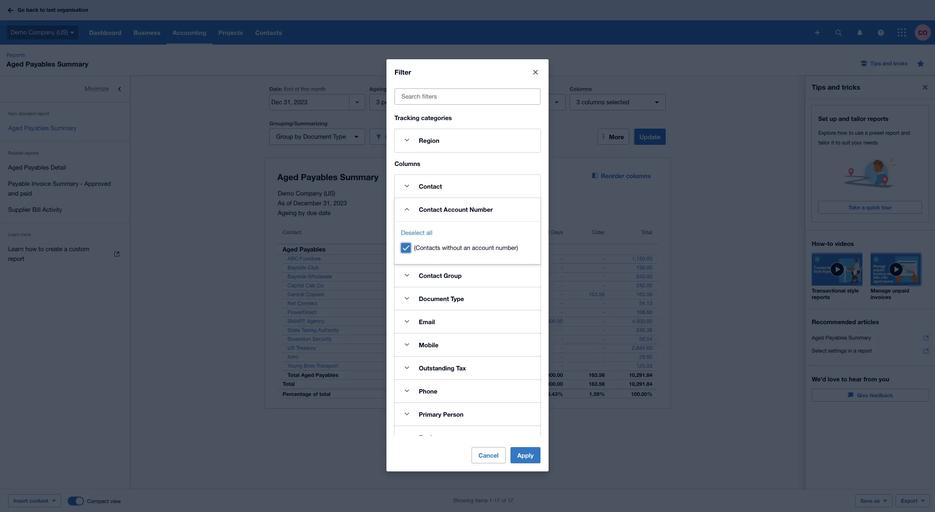 Task type: locate. For each thing, give the bounding box(es) containing it.
2 10,291.84 from the top
[[629, 381, 653, 387]]

0 horizontal spatial tips and tricks
[[812, 83, 861, 91]]

1 horizontal spatial (us)
[[324, 190, 335, 197]]

demo company (us)
[[11, 29, 68, 36]]

0 horizontal spatial days
[[419, 229, 431, 235]]

2 vertical spatial total
[[283, 381, 295, 387]]

- inside payable invoice summary - approved and paid
[[80, 180, 83, 187]]

1 3 from the left
[[377, 99, 380, 106]]

invoice
[[32, 180, 51, 187]]

to left use
[[850, 130, 854, 136]]

30 left day
[[411, 99, 417, 106]]

ageing down as
[[278, 209, 297, 216]]

aged down reports link
[[6, 60, 24, 68]]

10,291.84 for total aged payables
[[629, 372, 653, 378]]

smart agency link
[[278, 317, 330, 325]]

0 horizontal spatial 245.38
[[414, 327, 431, 333]]

1 horizontal spatial aged payables summary link
[[812, 332, 929, 345]]

1 horizontal spatial 2,644.60
[[632, 345, 653, 351]]

company down go back to last organisation link
[[28, 29, 55, 36]]

1 horizontal spatial 840.00 link
[[632, 273, 658, 281]]

swanston
[[288, 336, 311, 342]]

1 expand image from the top
[[399, 132, 415, 148]]

245.38 for second the 245.38 link from right
[[414, 327, 431, 333]]

region down tracking categories
[[419, 137, 440, 144]]

1 vertical spatial learn
[[8, 245, 24, 252]]

document inside popup button
[[303, 133, 332, 140]]

aged up 'abc' at the left
[[283, 245, 298, 253]]

2 245.38 link from the left
[[632, 326, 658, 334]]

1 vertical spatial company
[[296, 190, 322, 197]]

as
[[875, 497, 881, 504]]

of inside date : end of this month
[[295, 86, 300, 92]]

1 horizontal spatial 125.03
[[637, 363, 653, 369]]

deselect all
[[401, 229, 433, 236]]

245.38 down the "4,500.00" link
[[637, 327, 653, 333]]

reports up 'aged payables detail'
[[25, 151, 39, 155]]

of right periods
[[404, 99, 409, 106]]

type inside filter dialog
[[451, 295, 464, 302]]

expand image left mobile
[[399, 337, 415, 353]]

10,291.84 for total
[[629, 381, 653, 387]]

1 2,644.60 from the left
[[410, 345, 431, 351]]

1 horizontal spatial 54.13
[[640, 300, 653, 306]]

close image
[[528, 64, 544, 80]]

0 horizontal spatial document
[[303, 133, 332, 140]]

unpaid
[[893, 287, 910, 294]]

document down grouping/summarizing
[[303, 133, 332, 140]]

of right as
[[287, 200, 292, 207]]

1 vertical spatial demo
[[278, 190, 294, 197]]

0 vertical spatial by
[[295, 133, 302, 140]]

2,644.60 up outstanding
[[410, 345, 431, 351]]

capital
[[288, 282, 304, 289]]

1 vertical spatial date
[[489, 99, 502, 106]]

apply
[[518, 451, 534, 459]]

report inside select settings in a report link
[[858, 348, 873, 354]]

3 2,000.00 from the top
[[543, 381, 563, 387]]

columns inside button
[[626, 172, 651, 179]]

transactional
[[812, 287, 846, 294]]

1 - 30 days button
[[373, 224, 435, 244]]

tracking
[[395, 114, 420, 121]]

1 horizontal spatial tips and tricks
[[871, 60, 908, 67]]

filter down the tracking
[[385, 133, 400, 140]]

capital cab co link
[[278, 282, 329, 290]]

1 2,644.60 link from the left
[[405, 344, 435, 352]]

0 horizontal spatial 130.00
[[414, 265, 431, 271]]

1,150.00 link
[[405, 255, 435, 263], [627, 255, 658, 263]]

54.13 up 4,500.00
[[640, 300, 653, 306]]

2,000.00 for total
[[543, 381, 563, 387]]

1 horizontal spatial 163.56 link
[[632, 291, 658, 299]]

0 horizontal spatial reports
[[25, 151, 39, 155]]

xero for xero standard report
[[8, 111, 17, 116]]

feedback
[[870, 392, 894, 398]]

payables down 'xero standard report'
[[24, 125, 49, 131]]

0 horizontal spatial 54.13 link
[[412, 299, 435, 308]]

1 region from the top
[[419, 137, 440, 144]]

4 expand image from the top
[[399, 360, 415, 376]]

1 29.00 link from the left
[[479, 353, 502, 361]]

set
[[819, 115, 828, 122]]

more
[[21, 232, 31, 237]]

0 horizontal spatial 163.56 link
[[584, 291, 610, 299]]

expand image for contact group
[[399, 267, 415, 283]]

group inside popup button
[[276, 133, 293, 140]]

co button
[[915, 20, 936, 45]]

of inside report output element
[[313, 391, 318, 397]]

0 horizontal spatial 1,150.00
[[410, 256, 431, 262]]

agency
[[307, 318, 325, 324]]

Search filters field
[[395, 89, 540, 104]]

date right due
[[489, 99, 502, 106]]

1 horizontal spatial document
[[419, 295, 449, 302]]

4,500.00
[[632, 318, 653, 324]]

0 vertical spatial 30
[[411, 99, 417, 106]]

2 840.00 link from the left
[[632, 273, 658, 281]]

130.00
[[414, 265, 431, 271], [637, 265, 653, 271]]

2 245.38 from the left
[[637, 327, 653, 333]]

older button
[[568, 224, 610, 244]]

xero left standard
[[8, 111, 17, 116]]

filter up periods
[[395, 68, 412, 76]]

1 horizontal spatial tips
[[871, 60, 882, 67]]

0 horizontal spatial 59.54 link
[[412, 335, 435, 343]]

2 125.03 from the left
[[637, 363, 653, 369]]

tailor left it
[[819, 140, 830, 146]]

163.56 link
[[584, 291, 610, 299], [632, 291, 658, 299]]

90
[[544, 229, 550, 235]]

1 vertical spatial how
[[25, 245, 37, 252]]

1 horizontal spatial 17
[[508, 497, 514, 504]]

tailor
[[852, 115, 867, 122], [819, 140, 830, 146]]

0 horizontal spatial 17
[[494, 497, 500, 504]]

region down primary at the left bottom of the page
[[419, 434, 440, 441]]

total button
[[610, 224, 658, 244]]

0 vertical spatial columns
[[582, 99, 605, 106]]

59.54 down email
[[417, 336, 431, 342]]

xero down us
[[288, 354, 298, 360]]

days
[[419, 229, 431, 235], [552, 229, 563, 235]]

needs
[[864, 140, 878, 146]]

0 horizontal spatial 59.54
[[417, 336, 431, 342]]

0 vertical spatial demo
[[11, 29, 27, 36]]

categories
[[421, 114, 452, 121]]

125.03 up the '5,599.28'
[[414, 363, 431, 369]]

1 days from the left
[[419, 229, 431, 235]]

company inside demo company (us) as of december 31, 2023 ageing by due date
[[296, 190, 322, 197]]

1 vertical spatial tailor
[[819, 140, 830, 146]]

expand image left primary at the left bottom of the page
[[399, 406, 415, 422]]

region
[[419, 137, 440, 144], [419, 434, 440, 441]]

108.60 up 4,500.00
[[637, 309, 653, 315]]

2 days from the left
[[552, 229, 563, 235]]

total
[[642, 229, 653, 235], [288, 372, 300, 378], [283, 381, 295, 387]]

net connect
[[288, 300, 317, 306]]

reports
[[868, 115, 889, 122], [25, 151, 39, 155], [812, 294, 831, 300]]

2 1,150.00 link from the left
[[627, 255, 658, 263]]

1 horizontal spatial 59.54 link
[[635, 335, 658, 343]]

0 horizontal spatial aged payables summary
[[8, 125, 77, 131]]

to for explore how to use a preset report and tailor it to suit your needs
[[850, 130, 854, 136]]

company for demo company (us)
[[28, 29, 55, 36]]

aged payables summary link down articles
[[812, 332, 929, 345]]

days inside button
[[552, 229, 563, 235]]

columns inside filter dialog
[[395, 160, 421, 167]]

payables down reports link
[[26, 60, 55, 68]]

report right in
[[858, 348, 873, 354]]

2 expand image from the top
[[399, 267, 415, 283]]

document type
[[419, 295, 464, 302]]

1 horizontal spatial columns
[[626, 172, 651, 179]]

1 vertical spatial reports
[[25, 151, 39, 155]]

set up and tailor reports
[[819, 115, 889, 122]]

approved
[[84, 180, 111, 187]]

1,150.00 link down total button
[[627, 255, 658, 263]]

59.54 for first 59.54 link
[[417, 336, 431, 342]]

svg image
[[8, 8, 13, 13], [898, 28, 907, 37], [816, 30, 820, 35]]

reports up preset
[[868, 115, 889, 122]]

summary up in
[[849, 335, 872, 341]]

2 840.00 from the left
[[637, 273, 653, 280]]

17 right items
[[494, 497, 500, 504]]

130.00 link down (contacts
[[410, 264, 435, 272]]

by inside popup button
[[295, 133, 302, 140]]

1 horizontal spatial columns
[[570, 86, 592, 92]]

videos
[[836, 240, 855, 247]]

245.38
[[414, 327, 431, 333], [637, 327, 653, 333]]

1 59.54 from the left
[[417, 336, 431, 342]]

Report title field
[[276, 168, 573, 187]]

0 horizontal spatial 2,644.60 link
[[405, 344, 435, 352]]

2,644.60 link
[[405, 344, 435, 352], [627, 344, 658, 352]]

1 horizontal spatial ageing
[[370, 86, 387, 92]]

demo inside demo company (us) as of december 31, 2023 ageing by due date
[[278, 190, 294, 197]]

245.38 link
[[410, 326, 435, 334], [632, 326, 658, 334]]

125.03 link
[[410, 362, 435, 370], [632, 362, 658, 370]]

130.00 link down total button
[[632, 264, 658, 272]]

total inside button
[[642, 229, 653, 235]]

1 vertical spatial xero
[[288, 354, 298, 360]]

1 245.38 from the left
[[414, 327, 431, 333]]

day
[[419, 99, 430, 106]]

1 horizontal spatial 2,644.60 link
[[627, 344, 658, 352]]

2 vertical spatial 2,000.00
[[543, 381, 563, 387]]

1 130.00 from the left
[[414, 265, 431, 271]]

1 840.00 from the left
[[414, 273, 431, 280]]

840.00 for 1st "840.00" link
[[414, 273, 431, 280]]

0 vertical spatial tips and tricks
[[871, 60, 908, 67]]

0 horizontal spatial columns
[[582, 99, 605, 106]]

0 vertical spatial learn
[[8, 232, 19, 237]]

1 horizontal spatial days
[[552, 229, 563, 235]]

1 vertical spatial tips
[[812, 83, 826, 91]]

learn down "learn more"
[[8, 245, 24, 252]]

how-
[[812, 240, 828, 247]]

30 inside button
[[411, 99, 417, 106]]

a right create
[[64, 245, 67, 252]]

0 vertical spatial reports
[[868, 115, 889, 122]]

1 horizontal spatial 3
[[577, 99, 580, 106]]

of left "total"
[[313, 391, 318, 397]]

copiers
[[306, 291, 325, 297]]

0 horizontal spatial demo
[[11, 29, 27, 36]]

0 horizontal spatial 242.00 link
[[410, 282, 435, 290]]

108.60 link up email
[[410, 308, 435, 317]]

and
[[883, 60, 893, 67], [828, 83, 840, 91], [839, 115, 850, 122], [902, 130, 911, 136], [8, 190, 18, 197]]

125.03 link up the '5,599.28'
[[410, 362, 435, 370]]

3 expand image from the top
[[399, 337, 415, 353]]

54.13 link up email
[[412, 299, 435, 308]]

demo company (us) button
[[0, 20, 83, 45]]

1 242.00 link from the left
[[410, 282, 435, 290]]

3 left periods
[[377, 99, 380, 106]]

0 horizontal spatial tailor
[[819, 140, 830, 146]]

2 163.56 link from the left
[[632, 291, 658, 299]]

2 learn from the top
[[8, 245, 24, 252]]

1 - 30 days
[[403, 229, 431, 235]]

59.54 down the "4,500.00" link
[[640, 336, 653, 342]]

svg image
[[836, 29, 842, 36], [858, 29, 863, 36], [878, 29, 884, 36], [70, 32, 74, 34]]

- inside 1 - 30 days button
[[408, 229, 410, 235]]

ageing up periods
[[370, 86, 387, 92]]

0 horizontal spatial 245.38 link
[[410, 326, 435, 334]]

1 10,291.84 from the top
[[629, 372, 653, 378]]

1 vertical spatial columns
[[395, 160, 421, 167]]

(us) inside demo company (us) as of december 31, 2023 ageing by due date
[[324, 190, 335, 197]]

go back to last organisation link
[[5, 3, 93, 17]]

2 3 from the left
[[577, 99, 580, 106]]

1 125.03 from the left
[[414, 363, 431, 369]]

expand image for outstanding tax
[[399, 360, 415, 376]]

1 vertical spatial region
[[419, 434, 440, 441]]

aged down "related"
[[8, 164, 22, 171]]

5,599.28
[[410, 372, 431, 378]]

0 vertical spatial aged payables summary link
[[0, 120, 130, 136]]

108.60 link up 4,500.00
[[632, 308, 658, 317]]

1,150.00 down total button
[[632, 256, 653, 262]]

how up suit
[[838, 130, 848, 136]]

expand image for mobile
[[399, 337, 415, 353]]

2 expand image from the top
[[399, 290, 415, 307]]

- inside 61 - 90 days button
[[541, 229, 543, 235]]

245.38 down email
[[414, 327, 431, 333]]

learn inside learn how to create a custom report
[[8, 245, 24, 252]]

columns right reorder
[[626, 172, 651, 179]]

2 2,000.00 from the top
[[543, 372, 563, 378]]

1 expand image from the top
[[399, 178, 415, 194]]

percentage
[[283, 391, 312, 397]]

date
[[319, 209, 331, 216]]

expand image up collapse image
[[399, 178, 415, 194]]

130.00 down total button
[[637, 265, 653, 271]]

reports up the recommended
[[812, 294, 831, 300]]

columns up report title field
[[395, 160, 421, 167]]

130.00 up "contact group"
[[414, 265, 431, 271]]

17 right "1-"
[[508, 497, 514, 504]]

1 horizontal spatial company
[[296, 190, 322, 197]]

0 horizontal spatial 2,644.60
[[410, 345, 431, 351]]

bayside up capital
[[288, 273, 307, 280]]

central
[[288, 291, 305, 297]]

explore how to use a preset report and tailor it to suit your needs
[[819, 130, 911, 146]]

0 vertical spatial type
[[333, 133, 346, 140]]

how inside learn how to create a custom report
[[25, 245, 37, 252]]

expand image left email
[[399, 313, 415, 330]]

selected
[[607, 99, 630, 106]]

contact button
[[278, 224, 373, 244]]

1 horizontal spatial 245.38
[[637, 327, 653, 333]]

1 horizontal spatial 29.00
[[640, 354, 653, 360]]

1 108.60 link from the left
[[410, 308, 435, 317]]

expand image
[[399, 178, 415, 194], [399, 290, 415, 307], [399, 313, 415, 330], [399, 383, 415, 399]]

reports link
[[3, 51, 28, 59]]

select settings in a report link
[[812, 345, 929, 357]]

2 59.54 link from the left
[[635, 335, 658, 343]]

expand image down the '5,599.28'
[[399, 383, 415, 399]]

showing
[[453, 497, 474, 504]]

0 horizontal spatial columns
[[395, 160, 421, 167]]

report right preset
[[886, 130, 900, 136]]

payable invoice summary - approved and paid
[[8, 180, 111, 197]]

2 horizontal spatial ageing
[[470, 86, 487, 92]]

1 vertical spatial 30
[[411, 229, 417, 235]]

2 bayside from the top
[[288, 273, 307, 280]]

2 horizontal spatial svg image
[[898, 28, 907, 37]]

demo inside popup button
[[11, 29, 27, 36]]

2 54.13 from the left
[[640, 300, 653, 306]]

your
[[852, 140, 863, 146]]

tailor inside explore how to use a preset report and tailor it to suit your needs
[[819, 140, 830, 146]]

1 horizontal spatial demo
[[278, 190, 294, 197]]

days for 1 - 30 days
[[419, 229, 431, 235]]

learn for learn more
[[8, 232, 19, 237]]

0 horizontal spatial 125.03 link
[[410, 362, 435, 370]]

ageing for ageing by
[[470, 86, 487, 92]]

suit
[[842, 140, 851, 146]]

1 horizontal spatial 108.60 link
[[632, 308, 658, 317]]

company inside popup button
[[28, 29, 55, 36]]

to inside co banner
[[40, 7, 45, 13]]

expand image left "contact group"
[[399, 267, 415, 283]]

by left due
[[299, 209, 305, 216]]

0 horizontal spatial 54.13
[[417, 300, 431, 306]]

2,644.60 link down the "4,500.00" link
[[627, 344, 658, 352]]

columns
[[570, 86, 592, 92], [395, 160, 421, 167]]

aged down "bros"
[[301, 372, 314, 378]]

document inside filter dialog
[[419, 295, 449, 302]]

0 vertical spatial xero
[[8, 111, 17, 116]]

tailor up use
[[852, 115, 867, 122]]

swanston security link
[[278, 335, 337, 343]]

tricks inside button
[[894, 60, 908, 67]]

59.54 link down the "4,500.00" link
[[635, 335, 658, 343]]

how down more at the left of the page
[[25, 245, 37, 252]]

date left end
[[269, 86, 281, 92]]

give feedback button
[[812, 389, 929, 402]]

29.00 for 2nd 29.00 "link" from right
[[484, 354, 497, 360]]

a right in
[[854, 348, 857, 354]]

1 130.00 link from the left
[[410, 264, 435, 272]]

settings
[[829, 348, 847, 354]]

1 163.56 link from the left
[[584, 291, 610, 299]]

242.00 link down "contact group"
[[410, 282, 435, 290]]

3 inside button
[[377, 99, 380, 106]]

245.38 link down email
[[410, 326, 435, 334]]

1 horizontal spatial 1,150.00 link
[[627, 255, 658, 263]]

2,644.60 link up outstanding
[[405, 344, 435, 352]]

1 horizontal spatial 840.00
[[637, 273, 653, 280]]

days inside button
[[419, 229, 431, 235]]

0 horizontal spatial group
[[276, 133, 293, 140]]

aged payables summary link down 'xero standard report'
[[0, 120, 130, 136]]

to for we'd love to hear from you
[[842, 375, 848, 383]]

co banner
[[0, 0, 936, 45]]

1 horizontal spatial 242.00 link
[[632, 282, 658, 290]]

compact view
[[87, 498, 121, 504]]

to inside learn how to create a custom report
[[38, 245, 44, 252]]

aged payables summary up select settings in a report
[[812, 335, 872, 341]]

svg image inside go back to last organisation link
[[8, 8, 13, 13]]

1 horizontal spatial tailor
[[852, 115, 867, 122]]

take
[[849, 204, 861, 211]]

how inside explore how to use a preset report and tailor it to suit your needs
[[838, 130, 848, 136]]

bayside wholesale
[[288, 273, 332, 280]]

without
[[442, 244, 462, 251]]

columns up 3 columns selected
[[570, 86, 592, 92]]

expand image left document type
[[399, 290, 415, 307]]

payables up invoice
[[24, 164, 49, 171]]

1,150.00 link down (contacts
[[405, 255, 435, 263]]

4 expand image from the top
[[399, 383, 415, 399]]

0 horizontal spatial how
[[25, 245, 37, 252]]

1 17 from the left
[[494, 497, 500, 504]]

4,500.00 link
[[627, 317, 658, 325]]

columns for 3
[[582, 99, 605, 106]]

group down grouping/summarizing
[[276, 133, 293, 140]]

by down grouping/summarizing
[[295, 133, 302, 140]]

abc
[[288, 256, 299, 262]]

contact up contact account number
[[419, 182, 442, 190]]

2 horizontal spatial reports
[[868, 115, 889, 122]]

0 vertical spatial tricks
[[894, 60, 908, 67]]

0 horizontal spatial 3
[[377, 99, 380, 106]]

1 vertical spatial total
[[288, 372, 300, 378]]

1 horizontal spatial aged payables summary
[[812, 335, 872, 341]]

group inside filter dialog
[[444, 272, 462, 279]]

2 17 from the left
[[508, 497, 514, 504]]

3 expand image from the top
[[399, 313, 415, 330]]

29.00 for second 29.00 "link"
[[640, 354, 653, 360]]

manage unpaid invoices button
[[871, 253, 922, 300]]

61 - 90 days button
[[502, 224, 568, 244]]

1 242.00 from the left
[[414, 282, 431, 289]]

108.60 up email
[[414, 309, 431, 315]]

go back to last organisation
[[17, 7, 88, 13]]

59.54 for 2nd 59.54 link from the left
[[640, 336, 653, 342]]

organisation
[[57, 7, 88, 13]]

108.60 link
[[410, 308, 435, 317], [632, 308, 658, 317]]

0 vertical spatial region
[[419, 137, 440, 144]]

0 vertical spatial tailor
[[852, 115, 867, 122]]

company up december
[[296, 190, 322, 197]]

1 29.00 from the left
[[484, 354, 497, 360]]

xero inside report output element
[[288, 354, 298, 360]]

0 horizontal spatial 125.03
[[414, 363, 431, 369]]

how for learn
[[25, 245, 37, 252]]

to right love
[[842, 375, 848, 383]]

aged payables summary down 'xero standard report'
[[8, 125, 77, 131]]

245.38 for 2nd the 245.38 link from left
[[637, 327, 653, 333]]

(us) down go back to last organisation
[[57, 29, 68, 36]]

5 expand image from the top
[[399, 406, 415, 422]]

demo down go
[[11, 29, 27, 36]]

1 vertical spatial aged payables summary link
[[812, 332, 929, 345]]

and inside payable invoice summary - approved and paid
[[8, 190, 18, 197]]

net connect link
[[278, 299, 322, 308]]

242.00 link
[[410, 282, 435, 290], [632, 282, 658, 290]]

0 vertical spatial (us)
[[57, 29, 68, 36]]

2 1,150.00 from the left
[[632, 256, 653, 262]]

125.03 link up 100.00% on the right bottom
[[632, 362, 658, 370]]

summary up minimize 'button'
[[57, 60, 88, 68]]

older
[[592, 229, 605, 235]]

2,000.00
[[543, 318, 563, 324], [543, 372, 563, 378], [543, 381, 563, 387]]

1 bayside from the top
[[288, 265, 307, 271]]

1 vertical spatial 10,291.84
[[629, 381, 653, 387]]

to left create
[[38, 245, 44, 252]]

2 59.54 from the left
[[640, 336, 653, 342]]

1 horizontal spatial type
[[451, 295, 464, 302]]

central copiers link
[[278, 291, 329, 299]]

a inside explore how to use a preset report and tailor it to suit your needs
[[866, 130, 868, 136]]

2 108.60 link from the left
[[632, 308, 658, 317]]

1 horizontal spatial date
[[489, 99, 502, 106]]

save as
[[861, 497, 881, 504]]

expand image
[[399, 132, 415, 148], [399, 267, 415, 283], [399, 337, 415, 353], [399, 360, 415, 376], [399, 406, 415, 422]]

0 horizontal spatial ageing
[[278, 209, 297, 216]]

1 horizontal spatial xero
[[288, 354, 298, 360]]

2 29.00 from the left
[[640, 354, 653, 360]]

30 right 1
[[411, 229, 417, 235]]

abc furniture link
[[278, 255, 326, 263]]

payables down transport
[[316, 372, 339, 378]]

0 horizontal spatial 29.00
[[484, 354, 497, 360]]

(us) inside popup button
[[57, 29, 68, 36]]

59.54 link down email
[[412, 335, 435, 343]]

840.00 for second "840.00" link
[[637, 273, 653, 280]]

columns for reorder
[[626, 172, 651, 179]]

0 vertical spatial 10,291.84
[[629, 372, 653, 378]]

1 learn from the top
[[8, 232, 19, 237]]

number
[[470, 206, 493, 213]]

demo for demo company (us)
[[11, 29, 27, 36]]

demo up as
[[278, 190, 294, 197]]

deselect
[[401, 229, 425, 236]]

0 vertical spatial filter
[[395, 68, 412, 76]]



Task type: vqa. For each thing, say whether or not it's contained in the screenshot.
Percentage
yes



Task type: describe. For each thing, give the bounding box(es) containing it.
tour
[[882, 204, 892, 211]]

expand image for region
[[399, 132, 415, 148]]

recommended articles
[[812, 318, 880, 325]]

apply button
[[511, 447, 541, 463]]

1 vertical spatial aged payables summary
[[812, 335, 872, 341]]

contact inside button
[[283, 229, 302, 235]]

ageing for ageing periods
[[370, 86, 387, 92]]

tips inside button
[[871, 60, 882, 67]]

1 1,150.00 from the left
[[410, 256, 431, 262]]

account
[[472, 244, 494, 251]]

company for demo company (us) as of december 31, 2023 ageing by due date
[[296, 190, 322, 197]]

filter inside button
[[385, 133, 400, 140]]

learn how to create a custom report link
[[0, 241, 130, 267]]

of right "1-"
[[502, 497, 506, 504]]

state taxing authority
[[288, 327, 339, 333]]

bayside club
[[288, 265, 319, 271]]

tips and tricks inside button
[[871, 60, 908, 67]]

2 242.00 link from the left
[[632, 282, 658, 290]]

supplier bill activity link
[[0, 202, 130, 218]]

activity
[[42, 206, 62, 213]]

deselect all button
[[401, 228, 433, 238]]

love
[[828, 375, 840, 383]]

to left videos at the right of page
[[828, 240, 834, 247]]

email
[[419, 318, 435, 325]]

1 125.03 link from the left
[[410, 362, 435, 370]]

filter button
[[370, 129, 466, 145]]

3 for 3 columns selected
[[577, 99, 580, 106]]

take a quick tour button
[[819, 201, 923, 214]]

expand image for contact
[[399, 178, 415, 194]]

total aged payables
[[288, 372, 339, 378]]

a inside button
[[862, 204, 865, 211]]

1 2,000.00 from the top
[[543, 318, 563, 324]]

reports aged payables summary
[[6, 52, 88, 68]]

of inside demo company (us) as of december 31, 2023 ageing by due date
[[287, 200, 292, 207]]

transport
[[316, 363, 339, 369]]

xero for xero
[[288, 354, 298, 360]]

as
[[278, 200, 285, 207]]

0 horizontal spatial date
[[269, 86, 281, 92]]

filter dialog
[[387, 59, 549, 472]]

contact group
[[419, 272, 462, 279]]

use
[[856, 130, 864, 136]]

powerdirect link
[[278, 308, 321, 317]]

transactional style reports
[[812, 287, 859, 300]]

days for 61 - 90 days
[[552, 229, 563, 235]]

standard
[[18, 111, 36, 116]]

detail
[[51, 164, 66, 171]]

grouping/summarizing
[[269, 120, 328, 127]]

aged inside aged payables detail link
[[8, 164, 22, 171]]

aged down standard
[[8, 125, 22, 131]]

smart agency
[[288, 318, 325, 324]]

summary down minimize 'button'
[[51, 125, 77, 131]]

and inside explore how to use a preset report and tailor it to suit your needs
[[902, 130, 911, 136]]

supplier
[[8, 206, 31, 213]]

due
[[477, 99, 488, 106]]

back
[[26, 7, 38, 13]]

svg image inside demo company (us) popup button
[[70, 32, 74, 34]]

1 horizontal spatial svg image
[[816, 30, 820, 35]]

1 1,150.00 link from the left
[[405, 255, 435, 263]]

expand image for primary person
[[399, 406, 415, 422]]

1 54.13 link from the left
[[412, 299, 435, 308]]

(us) for demo company (us) as of december 31, 2023 ageing by due date
[[324, 190, 335, 197]]

security
[[313, 336, 332, 342]]

minimize button
[[0, 81, 130, 97]]

Select end date field
[[270, 95, 349, 110]]

collapse image
[[399, 201, 415, 217]]

report right standard
[[37, 111, 49, 116]]

contact up document type
[[419, 272, 442, 279]]

explore
[[819, 130, 837, 136]]

filter inside dialog
[[395, 68, 412, 76]]

create
[[46, 245, 62, 252]]

30 inside button
[[411, 229, 417, 235]]

1 vertical spatial tricks
[[842, 83, 861, 91]]

aged payables
[[283, 245, 326, 253]]

ageing periods
[[370, 86, 408, 92]]

powerdirect
[[288, 309, 317, 315]]

1 245.38 link from the left
[[410, 326, 435, 334]]

update button
[[635, 129, 666, 145]]

report output element
[[278, 224, 658, 398]]

2 125.03 link from the left
[[632, 362, 658, 370]]

3 for 3 periods of 30 day
[[377, 99, 380, 106]]

us
[[288, 345, 295, 351]]

1-
[[490, 497, 494, 504]]

custom
[[69, 245, 89, 252]]

(us) for demo company (us)
[[57, 29, 68, 36]]

from
[[864, 375, 878, 383]]

net
[[288, 300, 296, 306]]

1 54.13 from the left
[[417, 300, 431, 306]]

end
[[284, 86, 293, 92]]

2 242.00 from the left
[[637, 282, 653, 289]]

hear
[[850, 375, 863, 383]]

:
[[281, 86, 283, 92]]

abc furniture
[[288, 256, 321, 262]]

percentage of total
[[283, 391, 331, 397]]

co
[[317, 282, 324, 289]]

group by document type button
[[269, 129, 366, 145]]

payables inside 'reports aged payables summary'
[[26, 60, 55, 68]]

of inside button
[[404, 99, 409, 106]]

to for go back to last organisation
[[40, 7, 45, 13]]

1 59.54 link from the left
[[412, 335, 435, 343]]

2,000.00 for total aged payables
[[543, 372, 563, 378]]

bayside for bayside club
[[288, 265, 307, 271]]

quick
[[867, 204, 881, 211]]

outstanding tax
[[419, 364, 466, 371]]

54.41%
[[412, 391, 431, 397]]

(contacts
[[414, 244, 441, 251]]

payables up settings
[[826, 335, 848, 341]]

report inside explore how to use a preset report and tailor it to suit your needs
[[886, 130, 900, 136]]

payable
[[8, 180, 30, 187]]

2 108.60 from the left
[[637, 309, 653, 315]]

1 vertical spatial tips and tricks
[[812, 83, 861, 91]]

0 horizontal spatial aged payables summary link
[[0, 120, 130, 136]]

report inside learn how to create a custom report
[[8, 255, 24, 262]]

a inside learn how to create a custom report
[[64, 245, 67, 252]]

expand image for phone
[[399, 383, 415, 399]]

2 54.13 link from the left
[[635, 299, 658, 308]]

2 130.00 from the left
[[637, 265, 653, 271]]

tax
[[456, 364, 466, 371]]

1 108.60 from the left
[[414, 309, 431, 315]]

ageing inside demo company (us) as of december 31, 2023 ageing by due date
[[278, 209, 297, 216]]

bayside for bayside wholesale
[[288, 273, 307, 280]]

0 horizontal spatial tips
[[812, 83, 826, 91]]

2 2,644.60 from the left
[[632, 345, 653, 351]]

we'd love to hear from you
[[812, 375, 890, 383]]

more button
[[598, 129, 630, 145]]

tracking categories
[[395, 114, 452, 121]]

and inside button
[[883, 60, 893, 67]]

expand image for document type
[[399, 290, 415, 307]]

31,
[[324, 200, 332, 207]]

bill
[[32, 206, 41, 213]]

manage unpaid invoices
[[871, 287, 910, 300]]

connect
[[297, 300, 317, 306]]

payables up furniture
[[300, 245, 326, 253]]

reports inside the "transactional style reports"
[[812, 294, 831, 300]]

smart
[[288, 318, 306, 324]]

2 region from the top
[[419, 434, 440, 441]]

how-to videos
[[812, 240, 855, 247]]

demo company (us) as of december 31, 2023 ageing by due date
[[278, 190, 347, 216]]

demo for demo company (us) as of december 31, 2023 ageing by due date
[[278, 190, 294, 197]]

young bros transport
[[288, 363, 339, 369]]

summary inside payable invoice summary - approved and paid
[[53, 180, 79, 187]]

authority
[[318, 327, 339, 333]]

contact up all
[[419, 206, 442, 213]]

contact account number
[[419, 206, 493, 213]]

this
[[301, 86, 309, 92]]

person
[[443, 410, 464, 418]]

to right it
[[836, 140, 841, 146]]

learn for learn how to create a custom report
[[8, 245, 24, 252]]

how for explore
[[838, 130, 848, 136]]

select settings in a report
[[812, 348, 873, 354]]

we'd
[[812, 375, 827, 383]]

61
[[533, 229, 539, 235]]

aged up select
[[812, 335, 825, 341]]

all
[[427, 229, 433, 236]]

expand image for email
[[399, 313, 415, 330]]

3 periods of 30 day button
[[370, 94, 466, 110]]

xero link
[[278, 353, 303, 361]]

periods
[[389, 86, 408, 92]]

type inside the 'group by document type' popup button
[[333, 133, 346, 140]]

0 vertical spatial columns
[[570, 86, 592, 92]]

state taxing authority link
[[278, 326, 344, 334]]

date inside due date popup button
[[489, 99, 502, 106]]

update
[[640, 133, 661, 140]]

1 840.00 link from the left
[[410, 273, 435, 281]]

2 130.00 link from the left
[[632, 264, 658, 272]]

2 29.00 link from the left
[[635, 353, 658, 361]]

aged inside 'reports aged payables summary'
[[6, 60, 24, 68]]

2 2,644.60 link from the left
[[627, 344, 658, 352]]

invoices
[[871, 294, 892, 300]]

61 - 90 days
[[533, 229, 563, 235]]

articles
[[858, 318, 880, 325]]

to for learn how to create a custom report
[[38, 245, 44, 252]]

select
[[812, 348, 827, 354]]

cancel
[[479, 451, 499, 459]]

aged payables detail link
[[0, 159, 130, 176]]

by inside demo company (us) as of december 31, 2023 ageing by due date
[[299, 209, 305, 216]]

summary inside 'reports aged payables summary'
[[57, 60, 88, 68]]

go
[[17, 7, 25, 13]]



